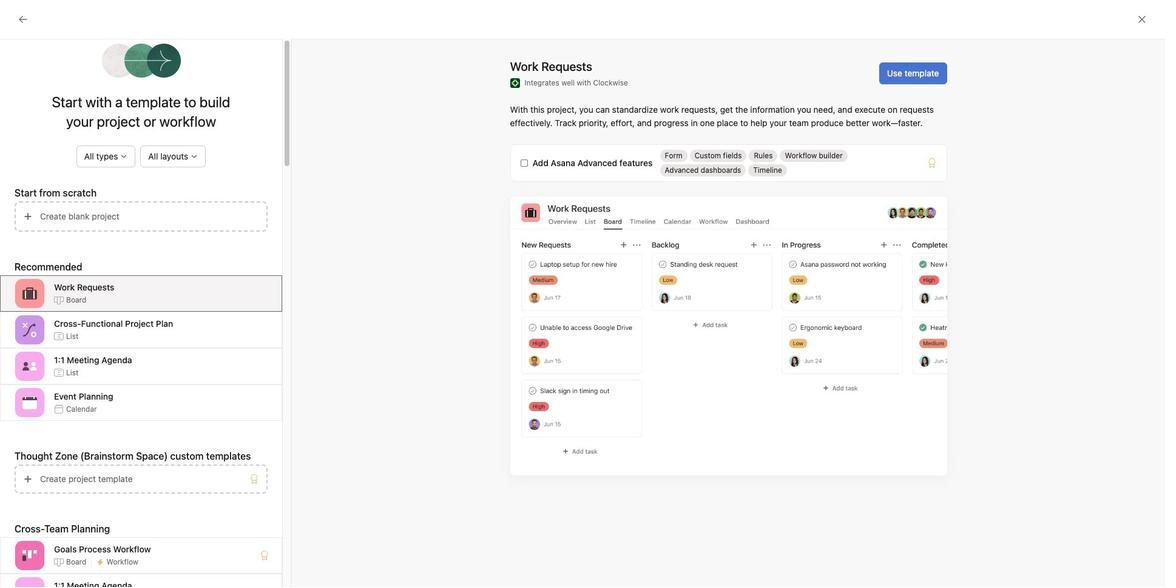 Task type: vqa. For each thing, say whether or not it's contained in the screenshot.
Hide Sidebar icon
yes



Task type: describe. For each thing, give the bounding box(es) containing it.
event planning image
[[22, 396, 37, 410]]

hide sidebar image
[[16, 10, 25, 19]]

cross-functional project plan image
[[22, 323, 37, 338]]

clockwise image
[[510, 78, 520, 88]]

1 horizontal spatial list item
[[671, 463, 836, 500]]

goals process workflow image
[[22, 549, 37, 563]]

close image
[[1138, 15, 1147, 24]]

global element
[[0, 30, 146, 103]]



Task type: locate. For each thing, give the bounding box(es) containing it.
starred element
[[0, 193, 146, 237]]

list item
[[671, 463, 836, 500], [287, 488, 646, 510]]

toolbar
[[671, 381, 1000, 408]]

0 horizontal spatial list item
[[287, 488, 646, 510]]

go back image
[[18, 15, 28, 24]]

None checkbox
[[521, 160, 528, 167]]

briefcase image
[[848, 474, 863, 488]]

1:1 meeting agenda image
[[22, 359, 37, 374]]

insights element
[[0, 110, 146, 193]]

work requests image
[[22, 287, 37, 301]]

teams element
[[0, 319, 146, 363]]

link image
[[834, 391, 842, 398]]

numbered list image
[[815, 391, 822, 398]]



